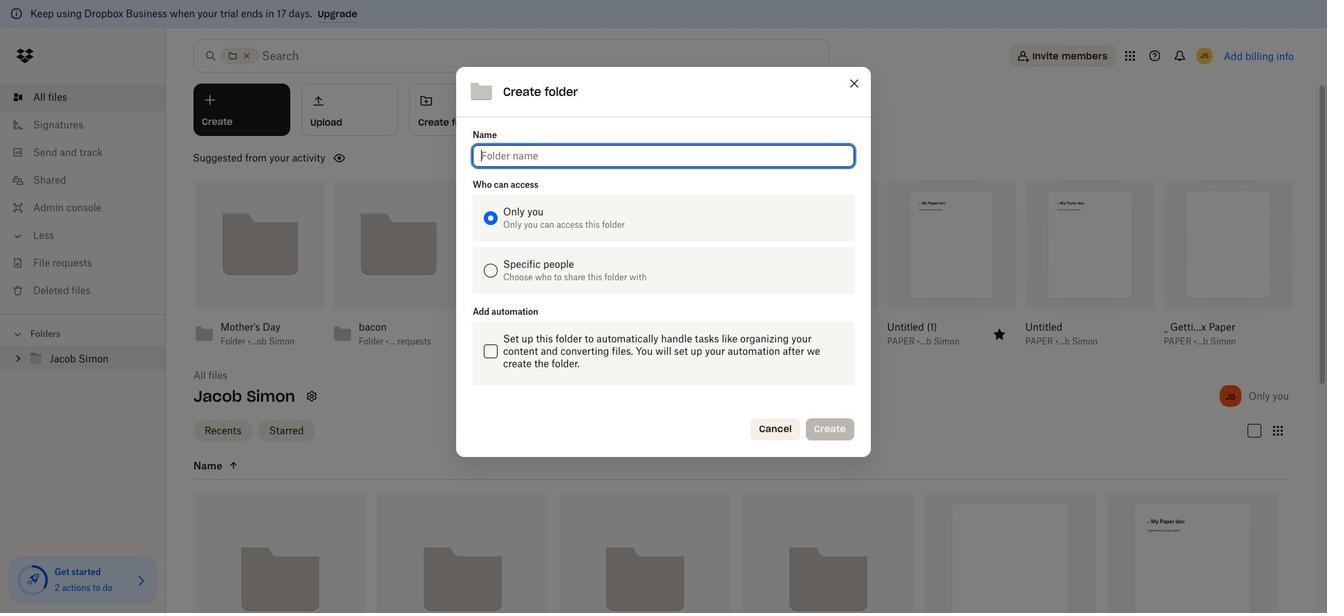 Task type: vqa. For each thing, say whether or not it's contained in the screenshot.
Alignment-
no



Task type: locate. For each thing, give the bounding box(es) containing it.
dialog
[[456, 67, 871, 458]]

folder, send and track row
[[742, 494, 914, 614]]

list item
[[0, 84, 166, 111]]

dropbox image
[[11, 42, 39, 70]]

folder, file requests row
[[377, 494, 548, 614]]

list
[[0, 75, 166, 315]]

folder, father's day row
[[194, 494, 366, 614]]

alert
[[0, 0, 1327, 28]]

file, _ getting started with dropbox paper.paper row
[[925, 494, 1096, 614]]

None radio
[[484, 211, 498, 225], [484, 264, 498, 278], [484, 211, 498, 225], [484, 264, 498, 278]]



Task type: describe. For each thing, give the bounding box(es) containing it.
file, _ my paper doc.paper row
[[1107, 494, 1279, 614]]

Folder name input text field
[[481, 148, 846, 164]]

folder, mother's day row
[[560, 494, 731, 614]]

less image
[[11, 230, 25, 243]]



